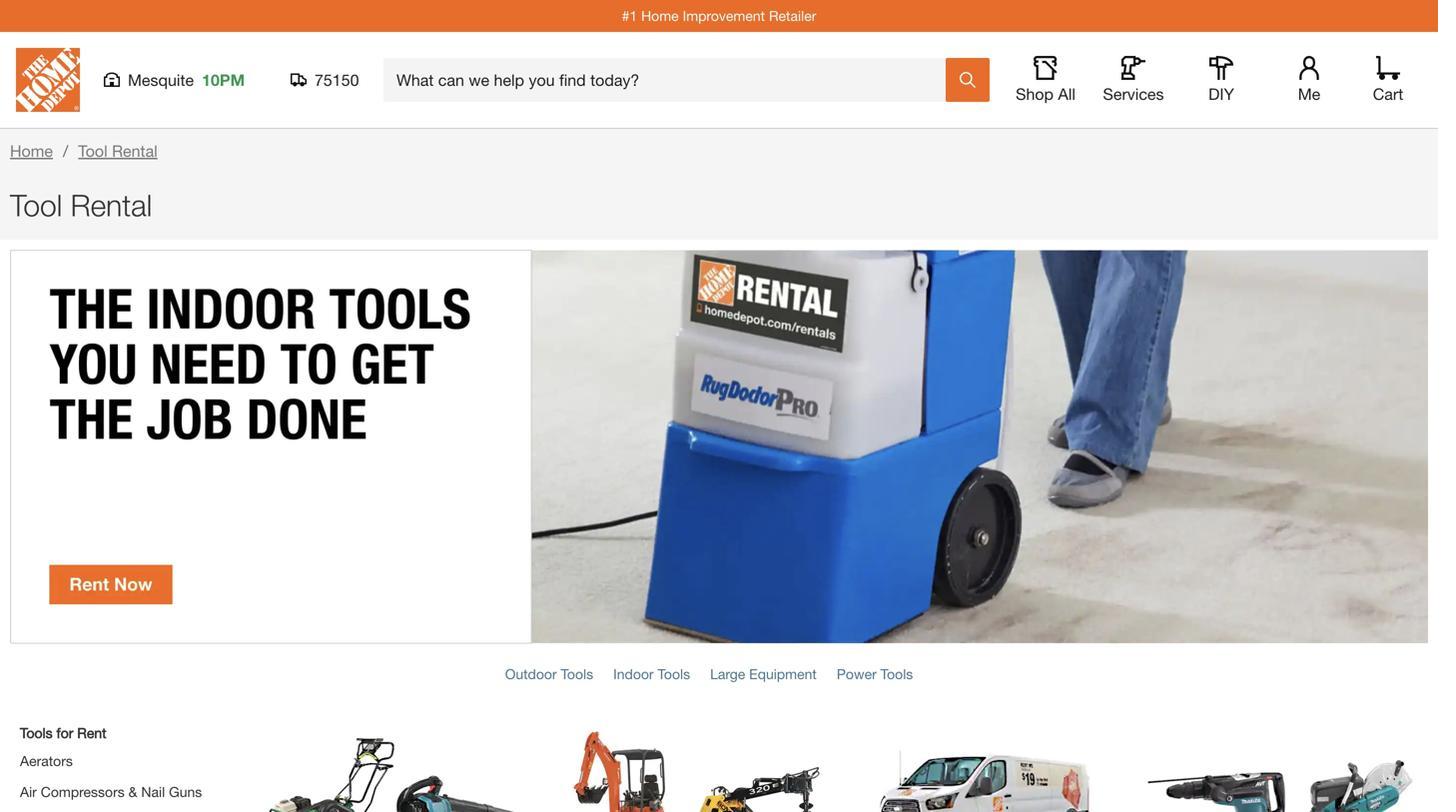 Task type: vqa. For each thing, say whether or not it's contained in the screenshot.
94015 Button
no



Task type: locate. For each thing, give the bounding box(es) containing it.
tool right the home link
[[78, 141, 108, 160]]

me
[[1298, 84, 1321, 103]]

tools right 'indoor'
[[658, 666, 690, 682]]

tool rental
[[78, 141, 158, 160], [10, 187, 152, 223]]

retailer
[[769, 7, 817, 24]]

tools for rent
[[20, 725, 106, 741]]

improvement
[[683, 7, 765, 24]]

diy
[[1209, 84, 1235, 103]]

tool rental down tool rental link
[[10, 187, 152, 223]]

#1 home improvement retailer
[[622, 7, 817, 24]]

for
[[56, 725, 73, 741]]

rental
[[112, 141, 158, 160], [71, 187, 152, 223]]

air compressors & nail guns
[[20, 784, 202, 800]]

power
[[837, 666, 877, 682]]

mesquite
[[128, 70, 194, 89]]

rental down tool rental link
[[71, 187, 152, 223]]

cart
[[1373, 84, 1404, 103]]

 image
[[260, 731, 534, 812], [554, 731, 829, 812], [849, 731, 1124, 812], [1144, 731, 1419, 812]]

indoor tools link
[[613, 666, 690, 682]]

tools left for in the left bottom of the page
[[20, 725, 53, 741]]

shop all
[[1016, 84, 1076, 103]]

me button
[[1278, 56, 1342, 104]]

tools for indoor tools
[[658, 666, 690, 682]]

1 horizontal spatial tool
[[78, 141, 108, 160]]

home right #1
[[641, 7, 679, 24]]

0 horizontal spatial home
[[10, 141, 53, 160]]

shop all button
[[1014, 56, 1078, 104]]

2  image from the left
[[554, 731, 829, 812]]

home
[[641, 7, 679, 24], [10, 141, 53, 160]]

rental down mesquite
[[112, 141, 158, 160]]

#1
[[622, 7, 638, 24]]

outdoor
[[505, 666, 557, 682]]

home down the home depot logo
[[10, 141, 53, 160]]

1 vertical spatial home
[[10, 141, 53, 160]]

outdoor tools link
[[505, 666, 593, 682]]

air compressors & nail guns link
[[20, 784, 202, 800]]

75150
[[315, 70, 359, 89]]

1  image from the left
[[260, 731, 534, 812]]

home link
[[10, 141, 53, 160]]

0 horizontal spatial tool
[[10, 187, 62, 223]]

diy button
[[1190, 56, 1254, 104]]

tool down the home link
[[10, 187, 62, 223]]

tool rental link
[[78, 141, 158, 160]]

nail
[[141, 784, 165, 800]]

all
[[1058, 84, 1076, 103]]

large equipment link
[[710, 666, 817, 682]]

indoor
[[613, 666, 654, 682]]

75150 button
[[291, 70, 360, 90]]

0 vertical spatial tool rental
[[78, 141, 158, 160]]

rent
[[77, 725, 106, 741]]

tools right power
[[881, 666, 913, 682]]

tool rental down mesquite
[[78, 141, 158, 160]]

0 vertical spatial home
[[641, 7, 679, 24]]

tools right outdoor
[[561, 666, 593, 682]]

1 vertical spatial tool rental
[[10, 187, 152, 223]]

0 vertical spatial rental
[[112, 141, 158, 160]]

1 vertical spatial tool
[[10, 187, 62, 223]]

tools
[[561, 666, 593, 682], [658, 666, 690, 682], [881, 666, 913, 682], [20, 725, 53, 741]]

tool
[[78, 141, 108, 160], [10, 187, 62, 223]]



Task type: describe. For each thing, give the bounding box(es) containing it.
mesquite 10pm
[[128, 70, 245, 89]]

1 horizontal spatial home
[[641, 7, 679, 24]]

0 vertical spatial tool
[[78, 141, 108, 160]]

the home depot logo image
[[16, 48, 80, 112]]

power tools
[[837, 666, 913, 682]]

compressors
[[41, 784, 125, 800]]

What can we help you find today? search field
[[397, 59, 945, 101]]

tools for power tools
[[881, 666, 913, 682]]

services button
[[1102, 56, 1166, 104]]

cart link
[[1367, 56, 1411, 104]]

large
[[710, 666, 745, 682]]

tools for outdoor tools
[[561, 666, 593, 682]]

equipment
[[749, 666, 817, 682]]

outdoor tools
[[505, 666, 593, 682]]

1 vertical spatial rental
[[71, 187, 152, 223]]

power tools link
[[837, 666, 913, 682]]

&
[[128, 784, 137, 800]]

3  image from the left
[[849, 731, 1124, 812]]

services
[[1103, 84, 1164, 103]]

aerators link
[[20, 753, 73, 769]]

10pm
[[202, 70, 245, 89]]

the indoor tools you need to get the job done - rent now image
[[10, 250, 1429, 644]]

shop
[[1016, 84, 1054, 103]]

large equipment
[[710, 666, 817, 682]]

aerators
[[20, 753, 73, 769]]

4  image from the left
[[1144, 731, 1419, 812]]

indoor tools
[[613, 666, 690, 682]]

guns
[[169, 784, 202, 800]]

air
[[20, 784, 37, 800]]



